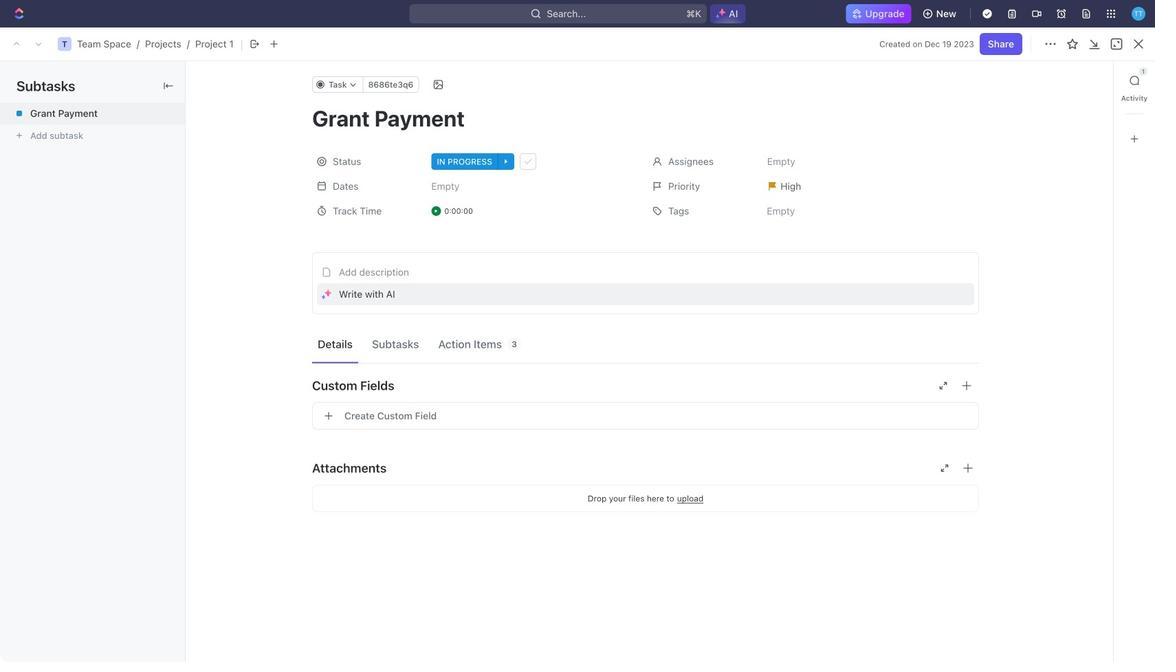 Task type: locate. For each thing, give the bounding box(es) containing it.
alert
[[175, 61, 1147, 91]]

task sidebar navigation tab list
[[1119, 67, 1150, 150]]



Task type: describe. For each thing, give the bounding box(es) containing it.
team space, , element
[[58, 37, 72, 51]]

Edit task name text field
[[312, 105, 979, 131]]

sidebar navigation
[[0, 28, 175, 662]]



Task type: vqa. For each thing, say whether or not it's contained in the screenshot.
second See All
no



